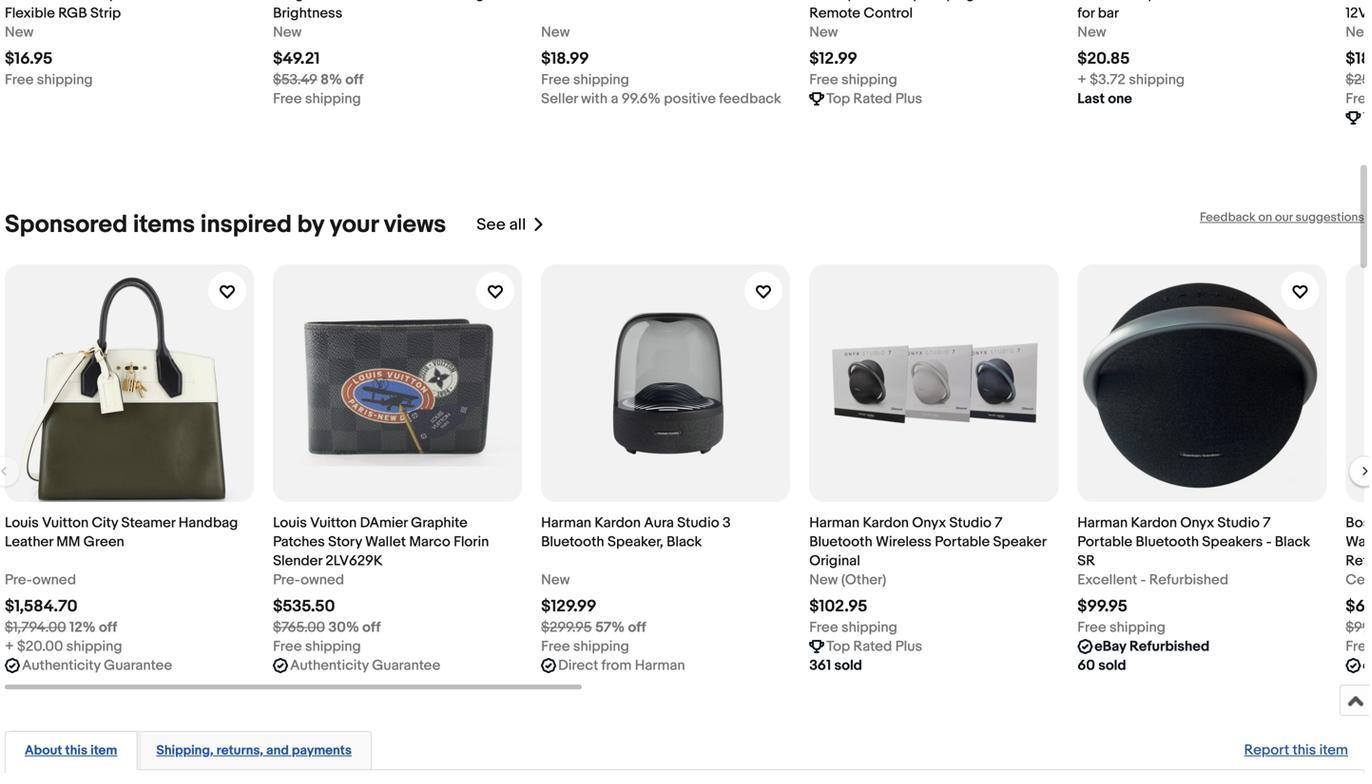 Task type: locate. For each thing, give the bounding box(es) containing it.
30%
[[328, 619, 359, 636]]

shipping up the with
[[573, 71, 629, 88]]

$18.99
[[541, 49, 589, 69]]

+ inside new $20.85 + $3.72 shipping last one
[[1078, 71, 1087, 88]]

plus inside text box
[[896, 90, 923, 107]]

0 horizontal spatial kardon
[[595, 515, 641, 532]]

1 horizontal spatial authenticity guarantee
[[290, 657, 441, 674]]

vuitton up story
[[310, 515, 357, 532]]

0 horizontal spatial louis
[[5, 515, 39, 532]]

1 vertical spatial plus
[[896, 638, 923, 655]]

onyx
[[912, 515, 946, 532], [1181, 515, 1215, 532]]

7 inside 'harman kardon onyx studio 7 bluetooth wireless portable speaker original new (other) $102.95 free shipping'
[[995, 515, 1003, 532]]

New text field
[[5, 23, 34, 42], [273, 23, 302, 42], [541, 23, 570, 42], [809, 23, 838, 42], [1346, 23, 1369, 42], [541, 571, 570, 590]]

1 owned from the left
[[32, 572, 76, 589]]

this
[[1293, 742, 1317, 759], [65, 743, 88, 759]]

1 vertical spatial top rated plus
[[827, 638, 923, 655]]

kardon up excellent - refurbished text box
[[1131, 515, 1177, 532]]

1 horizontal spatial free shipping text field
[[541, 637, 629, 656]]

pre- down slender
[[273, 572, 301, 589]]

1 horizontal spatial bluetooth
[[809, 534, 873, 551]]

louis up patches
[[273, 515, 307, 532]]

new up $49.21 text box
[[273, 24, 302, 41]]

plus inside text field
[[896, 638, 923, 655]]

louis
[[5, 515, 39, 532], [273, 515, 307, 532]]

rated
[[854, 90, 892, 107], [854, 638, 892, 655]]

top inside text box
[[827, 90, 850, 107]]

new inside new $49.21 $53.49 8% off free shipping
[[273, 24, 302, 41]]

new inside new $18.99 free shipping seller with a 99.6% positive feedback
[[541, 24, 570, 41]]

1 top rated plus from the top
[[827, 90, 923, 107]]

item inside button
[[90, 743, 117, 759]]

3 kardon from the left
[[1131, 515, 1177, 532]]

Free text field
[[1346, 89, 1369, 108]]

1 portable from the left
[[935, 534, 990, 551]]

0 horizontal spatial item
[[90, 743, 117, 759]]

0 horizontal spatial onyx
[[912, 515, 946, 532]]

2 owned from the left
[[301, 572, 344, 589]]

0 horizontal spatial -
[[1141, 572, 1146, 589]]

new text field up $18 text box
[[1346, 23, 1369, 42]]

tab list
[[5, 728, 1365, 770]]

Top Rated Plus text field
[[827, 89, 923, 108]]

+ inside pre-owned $1,584.70 $1,794.00 12% off + $20.00 shipping
[[5, 638, 14, 655]]

free down $765.00
[[273, 638, 302, 655]]

Excellent - Refurbished text field
[[1078, 571, 1229, 590]]

new inside new $16.95 free shipping
[[5, 24, 34, 41]]

shipping down previous price $765.00 30% off 'text field'
[[305, 638, 361, 655]]

onyx for $102.95
[[912, 515, 946, 532]]

1 horizontal spatial studio
[[950, 515, 992, 532]]

3 bluetooth from the left
[[1136, 534, 1199, 551]]

authenticity down + $20.00 shipping text field
[[22, 657, 101, 674]]

3 studio from the left
[[1218, 515, 1260, 532]]

owned
[[32, 572, 76, 589], [301, 572, 344, 589]]

free shipping text field down $12.99 text field
[[809, 70, 898, 89]]

graphite
[[411, 515, 468, 532]]

our
[[1275, 210, 1293, 225]]

items
[[133, 210, 195, 240]]

louis inside louis vuitton damier graphite patches story wallet marco florin slender 2lv629k pre-owned $535.50 $765.00 30% off free shipping
[[273, 515, 307, 532]]

new $18.99 free shipping seller with a 99.6% positive feedback
[[541, 24, 781, 107]]

- right excellent
[[1141, 572, 1146, 589]]

0 vertical spatial plus
[[896, 90, 923, 107]]

shipping down 12%
[[66, 638, 122, 655]]

1 horizontal spatial authenticity guarantee text field
[[290, 656, 441, 675]]

off inside 'new $129.99 $299.95 57% off free shipping'
[[628, 619, 646, 636]]

shipping up top rated plus text field
[[842, 619, 898, 636]]

kardon inside harman kardon aura studio 3 bluetooth speaker, black
[[595, 515, 641, 532]]

2 authenticity guarantee from the left
[[290, 657, 441, 674]]

2 black from the left
[[1275, 534, 1311, 551]]

off inside new $49.21 $53.49 8% off free shipping
[[345, 71, 364, 88]]

bluetooth inside 'harman kardon onyx studio 7 bluetooth wireless portable speaker original new (other) $102.95 free shipping'
[[809, 534, 873, 551]]

guarantee
[[104, 657, 172, 674], [372, 657, 441, 674]]

shipping inside new $18.99 free shipping seller with a 99.6% positive feedback
[[573, 71, 629, 88]]

guarantee down + $20.00 shipping text field
[[104, 657, 172, 674]]

bluetooth inside harman kardon aura studio 3 bluetooth speaker, black
[[541, 534, 605, 551]]

kardon inside 'harman kardon onyx studio 7 bluetooth wireless portable speaker original new (other) $102.95 free shipping'
[[863, 515, 909, 532]]

item right about
[[90, 743, 117, 759]]

off right 12%
[[99, 619, 117, 636]]

new $20.85 + $3.72 shipping last one
[[1078, 24, 1185, 107]]

$129.99 text field
[[541, 597, 597, 617]]

shipping inside louis vuitton damier graphite patches story wallet marco florin slender 2lv629k pre-owned $535.50 $765.00 30% off free shipping
[[305, 638, 361, 655]]

7 up speakers
[[1263, 515, 1271, 532]]

2 onyx from the left
[[1181, 515, 1215, 532]]

off right the 8%
[[345, 71, 364, 88]]

free shipping text field down the $16.95 text box
[[5, 70, 93, 89]]

kardon up wireless
[[863, 515, 909, 532]]

8%
[[320, 71, 342, 88]]

louis for louis vuitton damier graphite patches story wallet marco florin slender 2lv629k pre-owned $535.50 $765.00 30% off free shipping
[[273, 515, 307, 532]]

free up seller
[[541, 71, 570, 88]]

1 authenticity guarantee from the left
[[22, 657, 172, 674]]

$1,584.70 text field
[[5, 597, 78, 617]]

harman inside harman kardon onyx studio 7 portable bluetooth speakers - black sr excellent - refurbished $99.95 free shipping
[[1078, 515, 1128, 532]]

kardon for $99.95
[[1131, 515, 1177, 532]]

about
[[25, 743, 62, 759]]

authenticity guarantee text field down 30%
[[290, 656, 441, 675]]

1 horizontal spatial louis
[[273, 515, 307, 532]]

onyx inside harman kardon onyx studio 7 portable bluetooth speakers - black sr excellent - refurbished $99.95 free shipping
[[1181, 515, 1215, 532]]

0 vertical spatial top
[[827, 90, 850, 107]]

$102.95 text field
[[809, 597, 868, 617]]

free inside louis vuitton damier graphite patches story wallet marco florin slender 2lv629k pre-owned $535.50 $765.00 30% off free shipping
[[273, 638, 302, 655]]

Direct from Harman text field
[[558, 656, 685, 675]]

rated up 361 sold
[[854, 638, 892, 655]]

+ up last
[[1078, 71, 1087, 88]]

top down '$12.99'
[[827, 90, 850, 107]]

new text field for $16.95
[[5, 23, 34, 42]]

free inside the new $12.99 free shipping
[[809, 71, 838, 88]]

1 horizontal spatial vuitton
[[310, 515, 357, 532]]

1 horizontal spatial portable
[[1078, 534, 1133, 551]]

harman inside 'harman kardon onyx studio 7 bluetooth wireless portable speaker original new (other) $102.95 free shipping'
[[809, 515, 860, 532]]

authenticity guarantee down 30%
[[290, 657, 441, 674]]

$16.95 text field
[[5, 49, 53, 69]]

new text field up $16.95
[[5, 23, 34, 42]]

harman up original
[[809, 515, 860, 532]]

2 sold from the left
[[1099, 657, 1127, 674]]

new
[[5, 24, 34, 41], [273, 24, 302, 41], [541, 24, 570, 41], [809, 24, 838, 41], [1078, 24, 1107, 41], [1346, 24, 1369, 41], [541, 572, 570, 589], [809, 572, 838, 589]]

top
[[827, 90, 850, 107], [827, 638, 850, 655]]

1 horizontal spatial onyx
[[1181, 515, 1215, 532]]

free shipping text field up the direct
[[541, 637, 629, 656]]

shipping inside 'new $129.99 $299.95 57% off free shipping'
[[573, 638, 629, 655]]

louis for louis vuitton city steamer handbag leather mm green
[[5, 515, 39, 532]]

new for $16.95
[[5, 24, 34, 41]]

1 horizontal spatial owned
[[301, 572, 344, 589]]

louis up leather
[[5, 515, 39, 532]]

authenticity down previous price $765.00 30% off 'text field'
[[290, 657, 369, 674]]

2 top rated plus from the top
[[827, 638, 923, 655]]

0 horizontal spatial pre-
[[5, 572, 32, 589]]

rated inside text field
[[854, 638, 892, 655]]

owned inside louis vuitton damier graphite patches story wallet marco florin slender 2lv629k pre-owned $535.50 $765.00 30% off free shipping
[[301, 572, 344, 589]]

0 horizontal spatial vuitton
[[42, 515, 89, 532]]

free down $99.95 text box
[[1078, 619, 1107, 636]]

$69 text field
[[1346, 597, 1369, 617]]

shipping inside 'harman kardon onyx studio 7 bluetooth wireless portable speaker original new (other) $102.95 free shipping'
[[842, 619, 898, 636]]

2 authenticity guarantee text field from the left
[[290, 656, 441, 675]]

60 sold
[[1078, 657, 1127, 674]]

1 sold from the left
[[835, 657, 862, 674]]

tab list containing about this item
[[5, 728, 1365, 770]]

Free shipping text field
[[541, 70, 629, 89], [809, 70, 898, 89], [273, 89, 361, 108], [809, 618, 898, 637], [1078, 618, 1166, 637], [273, 637, 361, 656]]

top rated plus for $102.95
[[827, 638, 923, 655]]

owned down slender
[[301, 572, 344, 589]]

off inside pre-owned $1,584.70 $1,794.00 12% off + $20.00 shipping
[[99, 619, 117, 636]]

0 vertical spatial -
[[1266, 534, 1272, 551]]

sold inside text box
[[1099, 657, 1127, 674]]

$20.85 text field
[[1078, 49, 1130, 69]]

top for $102.95
[[827, 638, 850, 655]]

new up $16.95
[[5, 24, 34, 41]]

0 horizontal spatial authenticity guarantee
[[22, 657, 172, 674]]

shipping, returns, and payments button
[[156, 742, 352, 760]]

city
[[92, 515, 118, 532]]

1 onyx from the left
[[912, 515, 946, 532]]

2 kardon from the left
[[863, 515, 909, 532]]

0 horizontal spatial studio
[[677, 515, 720, 532]]

shipping inside new $49.21 $53.49 8% off free shipping
[[305, 90, 361, 107]]

from
[[602, 657, 632, 674]]

bluetooth up excellent - refurbished text box
[[1136, 534, 1199, 551]]

refurbished inside ebay refurbished "text box"
[[1130, 638, 1210, 655]]

refurbished right ebay
[[1130, 638, 1210, 655]]

authenticity
[[22, 657, 101, 674], [290, 657, 369, 674]]

Free text field
[[1346, 637, 1369, 656]]

1 horizontal spatial +
[[1078, 71, 1087, 88]]

top inside text field
[[827, 638, 850, 655]]

onyx up speakers
[[1181, 515, 1215, 532]]

top rated plus up 361 sold
[[827, 638, 923, 655]]

0 horizontal spatial +
[[5, 638, 14, 655]]

bluetooth up original
[[809, 534, 873, 551]]

0 horizontal spatial bluetooth
[[541, 534, 605, 551]]

vuitton
[[42, 515, 89, 532], [310, 515, 357, 532]]

studio for $99.95
[[1218, 515, 1260, 532]]

sold
[[835, 657, 862, 674], [1099, 657, 1127, 674]]

2 authenticity from the left
[[290, 657, 369, 674]]

new inside 'harman kardon onyx studio 7 bluetooth wireless portable speaker original new (other) $102.95 free shipping'
[[809, 572, 838, 589]]

item right report
[[1320, 742, 1349, 759]]

new inside 'new $129.99 $299.95 57% off free shipping'
[[541, 572, 570, 589]]

kardon inside harman kardon onyx studio 7 portable bluetooth speakers - black sr excellent - refurbished $99.95 free shipping
[[1131, 515, 1177, 532]]

+ left $20.00 at the bottom
[[5, 638, 14, 655]]

new up $18.99 text field
[[541, 24, 570, 41]]

harman right from
[[635, 657, 685, 674]]

free down $25 on the top
[[1346, 90, 1369, 107]]

1 horizontal spatial sold
[[1099, 657, 1127, 674]]

shipping up ebay refurbished "text box"
[[1110, 619, 1166, 636]]

authenticity guarantee text field for $1,584.70
[[22, 656, 172, 675]]

free shipping text field down the 8%
[[273, 89, 361, 108]]

0 horizontal spatial free shipping text field
[[5, 70, 93, 89]]

7 up speaker
[[995, 515, 1003, 532]]

pre- up $1,584.70
[[5, 572, 32, 589]]

0 vertical spatial +
[[1078, 71, 1087, 88]]

1 vertical spatial refurbished
[[1130, 638, 1210, 655]]

vuitton inside louis vuitton damier graphite patches story wallet marco florin slender 2lv629k pre-owned $535.50 $765.00 30% off free shipping
[[310, 515, 357, 532]]

refurbished
[[1149, 572, 1229, 589], [1130, 638, 1210, 655]]

speakers
[[1202, 534, 1263, 551]]

top for $12.99
[[827, 90, 850, 107]]

0 vertical spatial free shipping text field
[[5, 70, 93, 89]]

+ $20.00 shipping text field
[[5, 637, 122, 656]]

1 horizontal spatial kardon
[[863, 515, 909, 532]]

- right speakers
[[1266, 534, 1272, 551]]

excellent
[[1078, 572, 1138, 589]]

2 vuitton from the left
[[310, 515, 357, 532]]

2 studio from the left
[[950, 515, 992, 532]]

1 vertical spatial top
[[827, 638, 850, 655]]

0 horizontal spatial guarantee
[[104, 657, 172, 674]]

1 kardon from the left
[[595, 515, 641, 532]]

authenticity guarantee down + $20.00 shipping text field
[[22, 657, 172, 674]]

new inside new $20.85 + $3.72 shipping last one
[[1078, 24, 1107, 41]]

new text field for $49.21
[[273, 23, 302, 42]]

black down 'aura'
[[667, 534, 702, 551]]

free down "$102.95" text field
[[809, 619, 838, 636]]

authenticity guarantee text field down 12%
[[22, 656, 172, 675]]

0 vertical spatial refurbished
[[1149, 572, 1229, 589]]

shipping down the 8%
[[305, 90, 361, 107]]

report this item link
[[1235, 732, 1358, 768]]

story
[[328, 534, 362, 551]]

rated inside text box
[[854, 90, 892, 107]]

2 horizontal spatial kardon
[[1131, 515, 1177, 532]]

rated for $12.99
[[854, 90, 892, 107]]

harman up sr
[[1078, 515, 1128, 532]]

2 louis from the left
[[273, 515, 307, 532]]

marco
[[409, 534, 451, 551]]

item
[[1320, 742, 1349, 759], [90, 743, 117, 759]]

$12.99 text field
[[809, 49, 858, 69]]

1 black from the left
[[667, 534, 702, 551]]

free down the $299.95
[[541, 638, 570, 655]]

harman for harman kardon onyx studio 7 bluetooth wireless portable speaker original new (other) $102.95 free shipping
[[809, 515, 860, 532]]

$18
[[1346, 49, 1369, 69]]

free down the $53.49 on the top left
[[273, 90, 302, 107]]

shipping inside harman kardon onyx studio 7 portable bluetooth speakers - black sr excellent - refurbished $99.95 free shipping
[[1110, 619, 1166, 636]]

harman
[[541, 515, 592, 532], [809, 515, 860, 532], [1078, 515, 1128, 532], [635, 657, 685, 674]]

new text field for $129.99
[[541, 571, 570, 590]]

1 vertical spatial +
[[5, 638, 14, 655]]

361 sold text field
[[809, 656, 862, 675]]

speaker
[[993, 534, 1046, 551]]

all
[[509, 215, 526, 235]]

new text field up '$12.99'
[[809, 23, 838, 42]]

onyx inside 'harman kardon onyx studio 7 bluetooth wireless portable speaker original new (other) $102.95 free shipping'
[[912, 515, 946, 532]]

0 horizontal spatial this
[[65, 743, 88, 759]]

2 rated from the top
[[854, 638, 892, 655]]

Cer text field
[[1346, 571, 1369, 590]]

rated down the new $12.99 free shipping
[[854, 90, 892, 107]]

damier
[[360, 515, 408, 532]]

free shipping text field down $765.00
[[273, 637, 361, 656]]

plus down the new $12.99 free shipping
[[896, 90, 923, 107]]

1 horizontal spatial pre-
[[273, 572, 301, 589]]

1 plus from the top
[[896, 90, 923, 107]]

361
[[809, 657, 831, 674]]

57%
[[595, 619, 625, 636]]

black inside harman kardon aura studio 3 bluetooth speaker, black
[[667, 534, 702, 551]]

shipping up one
[[1129, 71, 1185, 88]]

shipping
[[37, 71, 93, 88], [573, 71, 629, 88], [842, 71, 898, 88], [1129, 71, 1185, 88], [305, 90, 361, 107], [842, 619, 898, 636], [1110, 619, 1166, 636], [66, 638, 122, 655], [305, 638, 361, 655], [573, 638, 629, 655]]

1 horizontal spatial black
[[1275, 534, 1311, 551]]

0 horizontal spatial owned
[[32, 572, 76, 589]]

last
[[1078, 90, 1105, 107]]

vuitton inside louis vuitton city steamer handbag leather mm green
[[42, 515, 89, 532]]

0 horizontal spatial portable
[[935, 534, 990, 551]]

$99.
[[1346, 619, 1369, 636]]

sold right 361
[[835, 657, 862, 674]]

harman kardon onyx studio 7 portable bluetooth speakers - black sr excellent - refurbished $99.95 free shipping
[[1078, 515, 1311, 636]]

top up 361 sold
[[827, 638, 850, 655]]

shipping down the previous price $299.95 57% off text field
[[573, 638, 629, 655]]

free inside new $16.95 free shipping
[[5, 71, 34, 88]]

free
[[5, 71, 34, 88], [541, 71, 570, 88], [809, 71, 838, 88], [273, 90, 302, 107], [1346, 90, 1369, 107], [809, 619, 838, 636], [1078, 619, 1107, 636], [273, 638, 302, 655], [541, 638, 570, 655], [1346, 638, 1369, 655]]

off right 57%
[[628, 619, 646, 636]]

this for about
[[65, 743, 88, 759]]

new for $18
[[1346, 24, 1369, 41]]

1 studio from the left
[[677, 515, 720, 532]]

2 plus from the top
[[896, 638, 923, 655]]

1 7 from the left
[[995, 515, 1003, 532]]

steamer
[[121, 515, 175, 532]]

new text field up $49.21 text box
[[273, 23, 302, 42]]

-
[[1266, 534, 1272, 551], [1141, 572, 1146, 589]]

new text field for $12.99
[[809, 23, 838, 42]]

plus
[[896, 90, 923, 107], [896, 638, 923, 655]]

0 horizontal spatial sold
[[835, 657, 862, 674]]

leather
[[5, 534, 53, 551]]

new inside the new $12.99 free shipping
[[809, 24, 838, 41]]

new $49.21 $53.49 8% off free shipping
[[273, 24, 364, 107]]

1 vertical spatial rated
[[854, 638, 892, 655]]

refurbished down speakers
[[1149, 572, 1229, 589]]

$20.00
[[17, 638, 63, 655]]

this inside button
[[65, 743, 88, 759]]

shipping up top rated plus text box
[[842, 71, 898, 88]]

$18.99 text field
[[541, 49, 589, 69]]

louis inside louis vuitton city steamer handbag leather mm green
[[5, 515, 39, 532]]

this right report
[[1293, 742, 1317, 759]]

0 horizontal spatial authenticity
[[22, 657, 101, 674]]

new text field up $129.99 text field at bottom
[[541, 571, 570, 590]]

about this item button
[[25, 742, 117, 760]]

pre-
[[5, 572, 32, 589], [273, 572, 301, 589]]

0 vertical spatial rated
[[854, 90, 892, 107]]

bluetooth
[[541, 534, 605, 551], [809, 534, 873, 551], [1136, 534, 1199, 551]]

0 vertical spatial top rated plus
[[827, 90, 923, 107]]

2 horizontal spatial bluetooth
[[1136, 534, 1199, 551]]

harman kardon aura studio 3 bluetooth speaker, black
[[541, 515, 731, 551]]

free inside new $49.21 $53.49 8% off free shipping
[[273, 90, 302, 107]]

portable up sr
[[1078, 534, 1133, 551]]

1 louis from the left
[[5, 515, 39, 532]]

1 horizontal spatial this
[[1293, 742, 1317, 759]]

1 vuitton from the left
[[42, 515, 89, 532]]

7 inside harman kardon onyx studio 7 portable bluetooth speakers - black sr excellent - refurbished $99.95 free shipping
[[1263, 515, 1271, 532]]

7 for $102.95
[[995, 515, 1003, 532]]

bos
[[1346, 515, 1369, 532]]

2 pre- from the left
[[273, 572, 301, 589]]

1 authenticity from the left
[[22, 657, 101, 674]]

studio inside harman kardon onyx studio 7 portable bluetooth speakers - black sr excellent - refurbished $99.95 free shipping
[[1218, 515, 1260, 532]]

harman inside harman kardon aura studio 3 bluetooth speaker, black
[[541, 515, 592, 532]]

new up '$20.85'
[[1078, 24, 1107, 41]]

item for about this item
[[90, 743, 117, 759]]

new down original
[[809, 572, 838, 589]]

2 guarantee from the left
[[372, 657, 441, 674]]

off right 30%
[[362, 619, 381, 636]]

top rated plus for $12.99
[[827, 90, 923, 107]]

authenticity guarantee for $1,584.70
[[22, 657, 172, 674]]

portable
[[935, 534, 990, 551], [1078, 534, 1133, 551]]

new up $129.99 text field at bottom
[[541, 572, 570, 589]]

plus down 'harman kardon onyx studio 7 bluetooth wireless portable speaker original new (other) $102.95 free shipping'
[[896, 638, 923, 655]]

new text field up $18.99 text field
[[541, 23, 570, 42]]

1 rated from the top
[[854, 90, 892, 107]]

portable inside 'harman kardon onyx studio 7 bluetooth wireless portable speaker original new (other) $102.95 free shipping'
[[935, 534, 990, 551]]

previous price $299.95 57% off text field
[[541, 618, 646, 637]]

bluetooth for harman kardon onyx studio 7 bluetooth wireless portable speaker original new (other) $102.95 free shipping
[[809, 534, 873, 551]]

$129.99
[[541, 597, 597, 617]]

Authenticity Guarantee text field
[[22, 656, 172, 675], [290, 656, 441, 675]]

new up '$12.99'
[[809, 24, 838, 41]]

and
[[266, 743, 289, 759]]

ebay refurbished
[[1095, 638, 1210, 655]]

1 vertical spatial free shipping text field
[[541, 637, 629, 656]]

1 horizontal spatial guarantee
[[372, 657, 441, 674]]

1 top from the top
[[827, 90, 850, 107]]

shipping inside new $20.85 + $3.72 shipping last one
[[1129, 71, 1185, 88]]

plus for $12.99
[[896, 90, 923, 107]]

Free shipping text field
[[5, 70, 93, 89], [541, 637, 629, 656]]

shipping down the $16.95 text box
[[37, 71, 93, 88]]

1 guarantee from the left
[[104, 657, 172, 674]]

$1,584.70
[[5, 597, 78, 617]]

portable left speaker
[[935, 534, 990, 551]]

sold inside text field
[[835, 657, 862, 674]]

2 portable from the left
[[1078, 534, 1133, 551]]

1 authenticity guarantee text field from the left
[[22, 656, 172, 675]]

2 bluetooth from the left
[[809, 534, 873, 551]]

bluetooth left speaker,
[[541, 534, 605, 551]]

new text field for $18
[[1346, 23, 1369, 42]]

studio inside 'harman kardon onyx studio 7 bluetooth wireless portable speaker original new (other) $102.95 free shipping'
[[950, 515, 992, 532]]

black right speakers
[[1275, 534, 1311, 551]]

pre- inside louis vuitton damier graphite patches story wallet marco florin slender 2lv629k pre-owned $535.50 $765.00 30% off free shipping
[[273, 572, 301, 589]]

0 horizontal spatial 7
[[995, 515, 1003, 532]]

authenticity for $1,584.70
[[22, 657, 101, 674]]

sold down ebay
[[1099, 657, 1127, 674]]

1 horizontal spatial 7
[[1263, 515, 1271, 532]]

new up $18 text box
[[1346, 24, 1369, 41]]

1 horizontal spatial authenticity
[[290, 657, 369, 674]]

kardon up speaker,
[[595, 515, 641, 532]]

refurbished inside harman kardon onyx studio 7 portable bluetooth speakers - black sr excellent - refurbished $99.95 free shipping
[[1149, 572, 1229, 589]]

free down $12.99 text field
[[809, 71, 838, 88]]

free down $16.95
[[5, 71, 34, 88]]

0 horizontal spatial authenticity guarantee text field
[[22, 656, 172, 675]]

1 horizontal spatial item
[[1320, 742, 1349, 759]]

top rated plus down the new $12.99 free shipping
[[827, 90, 923, 107]]

rated for $102.95
[[854, 638, 892, 655]]

2 horizontal spatial studio
[[1218, 515, 1260, 532]]

owned up $1,584.70 text field
[[32, 572, 76, 589]]

1 pre- from the left
[[5, 572, 32, 589]]

1 bluetooth from the left
[[541, 534, 605, 551]]

0 horizontal spatial black
[[667, 534, 702, 551]]

vuitton up mm
[[42, 515, 89, 532]]

$102.95
[[809, 597, 868, 617]]

guarantee down louis vuitton damier graphite patches story wallet marco florin slender 2lv629k pre-owned $535.50 $765.00 30% off free shipping
[[372, 657, 441, 674]]

bluetooth inside harman kardon onyx studio 7 portable bluetooth speakers - black sr excellent - refurbished $99.95 free shipping
[[1136, 534, 1199, 551]]

free shipping text field up the with
[[541, 70, 629, 89]]

harman up $129.99 text field at bottom
[[541, 515, 592, 532]]

2 top from the top
[[827, 638, 850, 655]]

studio for $102.95
[[950, 515, 992, 532]]

authenticity guarantee
[[22, 657, 172, 674], [290, 657, 441, 674]]

onyx up wireless
[[912, 515, 946, 532]]

patches
[[273, 534, 325, 551]]

this right about
[[65, 743, 88, 759]]

2 7 from the left
[[1263, 515, 1271, 532]]



Task type: describe. For each thing, give the bounding box(es) containing it.
report this item
[[1245, 742, 1349, 759]]

feedback
[[1200, 210, 1256, 225]]

shipping inside the new $12.99 free shipping
[[842, 71, 898, 88]]

new $16.95 free shipping
[[5, 24, 93, 88]]

direct from harman
[[558, 657, 685, 674]]

previous price $25.76 30% off text field
[[1346, 70, 1369, 89]]

inspired
[[200, 210, 292, 240]]

12%
[[69, 619, 96, 636]]

green
[[83, 534, 124, 551]]

positive
[[664, 90, 716, 107]]

studio inside harman kardon aura studio 3 bluetooth speaker, black
[[677, 515, 720, 532]]

ebay
[[1095, 638, 1127, 655]]

previous price $765.00 30% off text field
[[273, 618, 381, 637]]

direct
[[558, 657, 598, 674]]

$3.72
[[1090, 71, 1126, 88]]

7 for -
[[1263, 515, 1271, 532]]

free shipping text field up ebay
[[1078, 618, 1166, 637]]

$1,794.00
[[5, 619, 66, 636]]

a
[[611, 90, 619, 107]]

sponsored items inspired by your views
[[5, 210, 446, 240]]

$535.50
[[273, 597, 335, 617]]

(other)
[[841, 572, 887, 589]]

Seller with a 99.6% positive feedback text field
[[541, 89, 781, 108]]

60
[[1078, 657, 1095, 674]]

on
[[1259, 210, 1273, 225]]

harman for harman kardon aura studio 3 bluetooth speaker, black
[[541, 515, 592, 532]]

wireless
[[876, 534, 932, 551]]

by
[[297, 210, 324, 240]]

owned inside pre-owned $1,584.70 $1,794.00 12% off + $20.00 shipping
[[32, 572, 76, 589]]

sponsored
[[5, 210, 128, 240]]

original
[[809, 553, 860, 570]]

$18 text field
[[1346, 49, 1369, 69]]

new for $12.99
[[809, 24, 838, 41]]

$53.49
[[273, 71, 317, 88]]

pre- inside pre-owned $1,584.70 $1,794.00 12% off + $20.00 shipping
[[5, 572, 32, 589]]

item for report this item
[[1320, 742, 1349, 759]]

$20.85
[[1078, 49, 1130, 69]]

sr
[[1078, 553, 1096, 570]]

+ $3.72 shipping text field
[[1078, 70, 1185, 89]]

shipping, returns, and payments
[[156, 743, 352, 759]]

1 vertical spatial -
[[1141, 572, 1146, 589]]

new for $49.21
[[273, 24, 302, 41]]

Top Rated Plus text field
[[827, 637, 923, 656]]

bluetooth for harman kardon aura studio 3 bluetooth speaker, black
[[541, 534, 605, 551]]

slender
[[273, 553, 322, 570]]

new $18 $25 free
[[1346, 24, 1369, 107]]

feedback
[[719, 90, 781, 107]]

$535.50 text field
[[273, 597, 335, 617]]

free down previous price $99.00 30% off text box
[[1346, 638, 1369, 655]]

black inside harman kardon onyx studio 7 portable bluetooth speakers - black sr excellent - refurbished $99.95 free shipping
[[1275, 534, 1311, 551]]

returns,
[[216, 743, 263, 759]]

bos cer $69 $99. free
[[1346, 515, 1369, 655]]

Pre-owned text field
[[273, 571, 344, 590]]

suggestions
[[1296, 210, 1365, 225]]

New text field
[[1078, 23, 1107, 42]]

pre-owned $1,584.70 $1,794.00 12% off + $20.00 shipping
[[5, 572, 122, 655]]

1 horizontal spatial -
[[1266, 534, 1272, 551]]

$765.00
[[273, 619, 325, 636]]

new for $18.99
[[541, 24, 570, 41]]

New (Other) text field
[[809, 571, 887, 590]]

harman kardon onyx studio 7 bluetooth wireless portable speaker original new (other) $102.95 free shipping
[[809, 515, 1046, 636]]

$69
[[1346, 597, 1369, 617]]

free inside new $18.99 free shipping seller with a 99.6% positive feedback
[[541, 71, 570, 88]]

louis vuitton city steamer handbag leather mm green
[[5, 515, 238, 551]]

sold for shipping
[[835, 657, 862, 674]]

guarantee for $535.50
[[372, 657, 441, 674]]

60 sold text field
[[1078, 656, 1127, 675]]

previous price $99.00 30% off text field
[[1346, 618, 1369, 637]]

off inside louis vuitton damier graphite patches story wallet marco florin slender 2lv629k pre-owned $535.50 $765.00 30% off free shipping
[[362, 619, 381, 636]]

authenticity for $535.50
[[290, 657, 369, 674]]

see
[[477, 215, 506, 235]]

sold for $99.95
[[1099, 657, 1127, 674]]

kardon for $102.95
[[863, 515, 909, 532]]

free inside 'harman kardon onyx studio 7 bluetooth wireless portable speaker original new (other) $102.95 free shipping'
[[809, 619, 838, 636]]

$299.95
[[541, 619, 592, 636]]

$99.95
[[1078, 597, 1128, 617]]

payments
[[292, 743, 352, 759]]

shipping inside new $16.95 free shipping
[[37, 71, 93, 88]]

361 sold
[[809, 657, 862, 674]]

plus for $102.95
[[896, 638, 923, 655]]

one
[[1108, 90, 1133, 107]]

new text field for $18.99
[[541, 23, 570, 42]]

harman inside text box
[[635, 657, 685, 674]]

99.6%
[[622, 90, 661, 107]]

authenticity guarantee for $535.50
[[290, 657, 441, 674]]

previous price $1,794.00 12% off text field
[[5, 618, 117, 637]]

Pre-owned text field
[[5, 571, 76, 590]]

shipping inside pre-owned $1,584.70 $1,794.00 12% off + $20.00 shipping
[[66, 638, 122, 655]]

eBay Refurbished text field
[[1095, 637, 1210, 656]]

speaker,
[[608, 534, 664, 551]]

new $129.99 $299.95 57% off free shipping
[[541, 572, 646, 655]]

$99.95 text field
[[1078, 597, 1128, 617]]

portable inside harman kardon onyx studio 7 portable bluetooth speakers - black sr excellent - refurbished $99.95 free shipping
[[1078, 534, 1133, 551]]

feedback on our suggestions
[[1200, 210, 1365, 225]]

vuitton for louis vuitton damier graphite patches story wallet marco florin slender 2lv629k pre-owned $535.50 $765.00 30% off free shipping
[[310, 515, 357, 532]]

Last one text field
[[1078, 89, 1133, 108]]

free inside harman kardon onyx studio 7 portable bluetooth speakers - black sr excellent - refurbished $99.95 free shipping
[[1078, 619, 1107, 636]]

onyx for -
[[1181, 515, 1215, 532]]

report
[[1245, 742, 1290, 759]]

your
[[330, 210, 378, 240]]

$49.21
[[273, 49, 320, 69]]

free inside 'new $129.99 $299.95 57% off free shipping'
[[541, 638, 570, 655]]

See all text field
[[477, 215, 526, 235]]

new for $20.85
[[1078, 24, 1107, 41]]

see all link
[[477, 210, 545, 240]]

views
[[384, 210, 446, 240]]

harman for harman kardon onyx studio 7 portable bluetooth speakers - black sr excellent - refurbished $99.95 free shipping
[[1078, 515, 1128, 532]]

this for report
[[1293, 742, 1317, 759]]

shipping,
[[156, 743, 214, 759]]

seller
[[541, 90, 578, 107]]

florin
[[454, 534, 489, 551]]

handbag
[[179, 515, 238, 532]]

guarantee for $1,584.70
[[104, 657, 172, 674]]

mm
[[56, 534, 80, 551]]

wallet
[[365, 534, 406, 551]]

$49.21 text field
[[273, 49, 320, 69]]

$16.95
[[5, 49, 53, 69]]

aura
[[644, 515, 674, 532]]

$25
[[1346, 71, 1369, 88]]

see all
[[477, 215, 526, 235]]

2lv629k
[[326, 553, 383, 570]]

about this item
[[25, 743, 117, 759]]

free shipping text field down "$102.95" text field
[[809, 618, 898, 637]]

authenticity guarantee text field for $535.50
[[290, 656, 441, 675]]

vuitton for louis vuitton city steamer handbag leather mm green
[[42, 515, 89, 532]]

new for $129.99
[[541, 572, 570, 589]]

3
[[723, 515, 731, 532]]

previous price $53.49 8% off text field
[[273, 70, 364, 89]]



Task type: vqa. For each thing, say whether or not it's contained in the screenshot.
first Guarantee from left
yes



